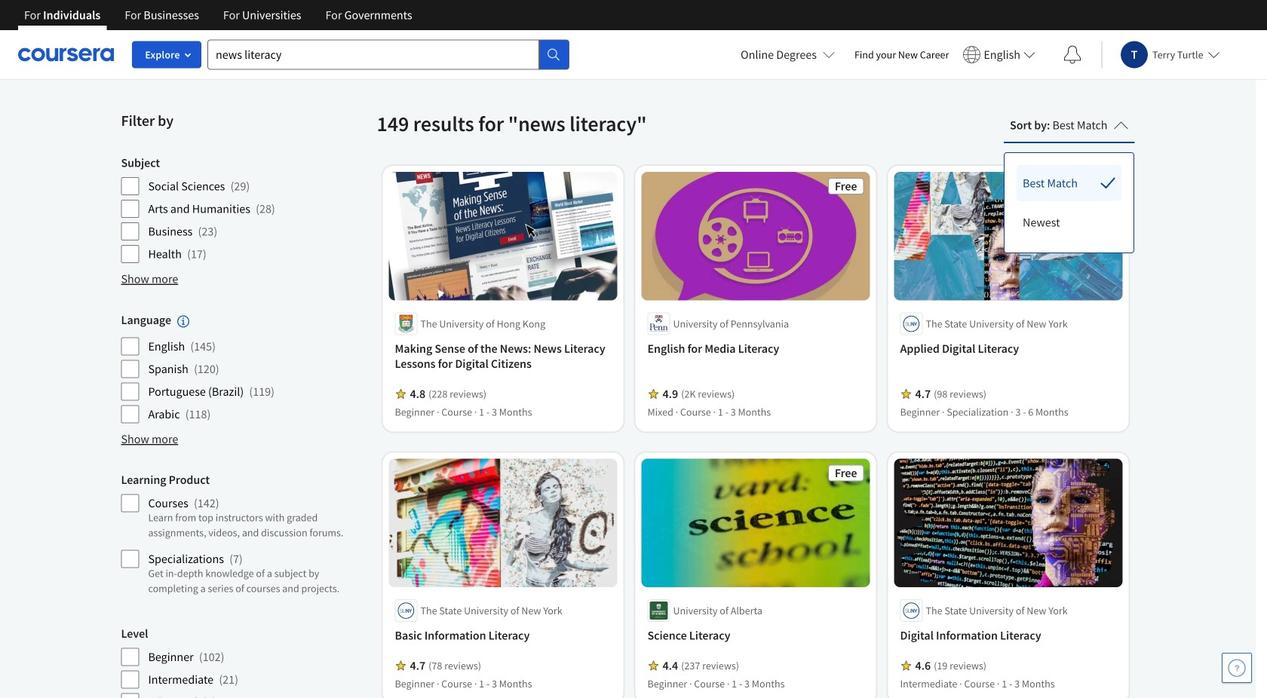 Task type: describe. For each thing, give the bounding box(es) containing it.
1 group from the top
[[121, 155, 368, 264]]

3 group from the top
[[121, 472, 368, 602]]

2 group from the top
[[121, 312, 368, 424]]

help center image
[[1228, 659, 1246, 678]]



Task type: locate. For each thing, give the bounding box(es) containing it.
4 group from the top
[[121, 626, 368, 699]]

list box
[[1005, 153, 1134, 253]]

group
[[121, 155, 368, 264], [121, 312, 368, 424], [121, 472, 368, 602], [121, 626, 368, 699]]

None search field
[[207, 40, 570, 70]]

banner navigation
[[12, 0, 424, 41]]

coursera image
[[18, 42, 114, 67]]



Task type: vqa. For each thing, say whether or not it's contained in the screenshot.
bottommost job
no



